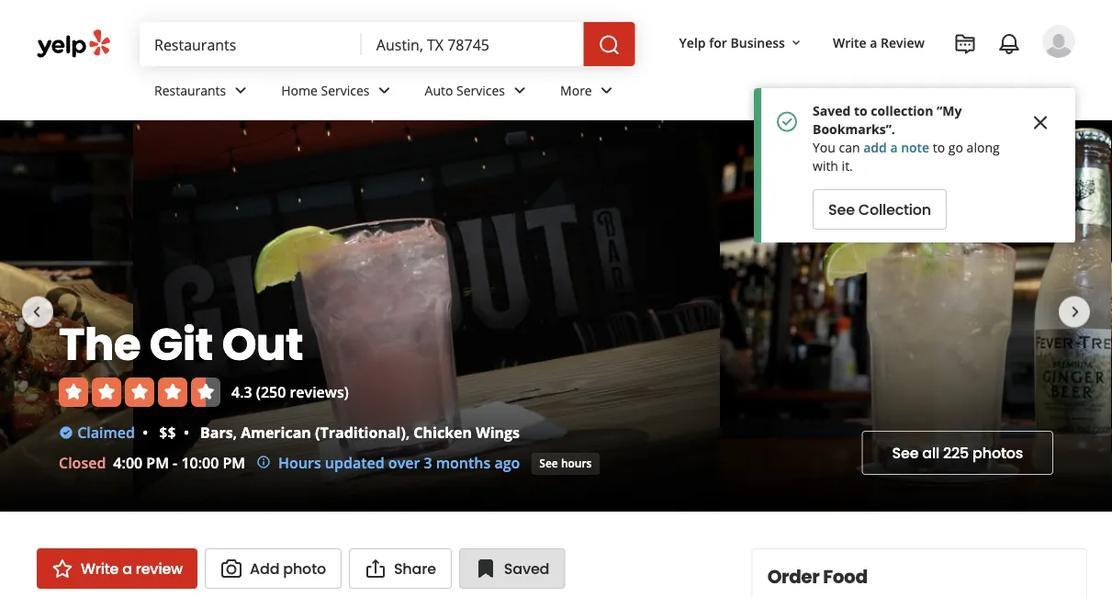 Task type: locate. For each thing, give the bounding box(es) containing it.
1 24 chevron down v2 image from the left
[[230, 79, 252, 101]]

"my
[[937, 102, 962, 119]]

to inside saved to collection "my bookmarks".
[[854, 102, 868, 119]]

24 chevron down v2 image right more
[[596, 79, 618, 101]]

a
[[870, 34, 878, 51], [891, 138, 898, 156], [122, 558, 132, 579]]

pm left -
[[146, 453, 169, 473]]

closed 4:00 pm - 10:00 pm
[[59, 453, 245, 473]]

2 none field from the left
[[377, 34, 569, 54]]

see
[[829, 199, 855, 220], [893, 443, 919, 464], [540, 456, 558, 471]]

write
[[833, 34, 867, 51], [81, 558, 119, 579]]

write a review link
[[37, 549, 198, 589]]

yelp for business
[[680, 34, 786, 51]]

4.3 star rating image
[[59, 378, 221, 407]]

0 horizontal spatial pm
[[146, 453, 169, 473]]

0 horizontal spatial see
[[540, 456, 558, 471]]

all
[[923, 443, 940, 464]]

the git out
[[59, 313, 303, 375]]

hours
[[278, 453, 321, 473]]

the
[[59, 313, 141, 375]]

see down it.
[[829, 199, 855, 220]]

a inside success alert
[[891, 138, 898, 156]]

1 horizontal spatial see
[[829, 199, 855, 220]]

more
[[561, 81, 592, 99]]

0 horizontal spatial saved
[[504, 558, 550, 579]]

24 chevron down v2 image
[[230, 79, 252, 101], [374, 79, 396, 101], [596, 79, 618, 101]]

close image
[[1030, 112, 1052, 134]]

bookmarks".
[[813, 120, 896, 137]]

none field up home
[[154, 34, 347, 54]]

to left go
[[933, 138, 946, 156]]

0 horizontal spatial services
[[321, 81, 370, 99]]

write a review
[[833, 34, 925, 51]]

out
[[222, 313, 303, 375]]

see for see collection
[[829, 199, 855, 220]]

auto services
[[425, 81, 505, 99]]

(traditional)
[[315, 423, 406, 442]]

saved to collection "my bookmarks".
[[813, 102, 962, 137]]

1 horizontal spatial write
[[833, 34, 867, 51]]

over
[[389, 453, 420, 473]]

hours
[[561, 456, 592, 471]]

add a note link
[[864, 138, 930, 156]]

10:00
[[181, 453, 219, 473]]

1 horizontal spatial a
[[870, 34, 878, 51]]

1 services from the left
[[321, 81, 370, 99]]

see all 225 photos
[[893, 443, 1024, 464]]

0 vertical spatial to
[[854, 102, 868, 119]]

see collection button
[[813, 189, 947, 230]]

saved inside saved to collection "my bookmarks".
[[813, 102, 851, 119]]

services inside "link"
[[457, 81, 505, 99]]

2 horizontal spatial 24 chevron down v2 image
[[596, 79, 618, 101]]

write inside user actions element
[[833, 34, 867, 51]]

chicken
[[414, 423, 472, 442]]

0 horizontal spatial write
[[81, 558, 119, 579]]

1 vertical spatial saved
[[504, 558, 550, 579]]

see left all
[[893, 443, 919, 464]]

search image
[[599, 34, 621, 56]]

services left 24 chevron down v2 icon
[[457, 81, 505, 99]]

see hours link
[[531, 453, 600, 475]]

success alert
[[754, 88, 1076, 243]]

months
[[436, 453, 491, 473]]

auto
[[425, 81, 453, 99]]

2 horizontal spatial a
[[891, 138, 898, 156]]

2 services from the left
[[457, 81, 505, 99]]

photo of the git out - austin, tx, us. image
[[0, 120, 133, 512], [133, 120, 720, 512], [720, 120, 1113, 512]]

1 vertical spatial write
[[81, 558, 119, 579]]

None field
[[154, 34, 347, 54], [377, 34, 569, 54]]

bars
[[200, 423, 233, 442]]

0 horizontal spatial none field
[[154, 34, 347, 54]]

saved right 24 save v2 icon
[[504, 558, 550, 579]]

$$
[[159, 423, 176, 442]]

1 pm from the left
[[146, 453, 169, 473]]

services for auto services
[[457, 81, 505, 99]]

user actions element
[[665, 23, 1102, 136]]

to up bookmarks".
[[854, 102, 868, 119]]

24 chevron down v2 image down find text box
[[230, 79, 252, 101]]

1 vertical spatial a
[[891, 138, 898, 156]]

4:00
[[113, 453, 143, 473]]

1 horizontal spatial saved
[[813, 102, 851, 119]]

american
[[241, 423, 311, 442]]

1 horizontal spatial to
[[933, 138, 946, 156]]

none field up auto services
[[377, 34, 569, 54]]

pm left the 16 info v2 icon
[[223, 453, 245, 473]]

24 chevron down v2 image inside home services link
[[374, 79, 396, 101]]

share
[[394, 558, 436, 579]]

see for see hours
[[540, 456, 558, 471]]

0 vertical spatial a
[[870, 34, 878, 51]]

3 24 chevron down v2 image from the left
[[596, 79, 618, 101]]

business categories element
[[140, 66, 1076, 119]]

, up over
[[406, 423, 410, 442]]

to
[[854, 102, 868, 119], [933, 138, 946, 156]]

0 vertical spatial write
[[833, 34, 867, 51]]

24 chevron down v2 image inside more link
[[596, 79, 618, 101]]

0 horizontal spatial to
[[854, 102, 868, 119]]

saved up bookmarks".
[[813, 102, 851, 119]]

for
[[710, 34, 728, 51]]

saved for saved to collection "my bookmarks".
[[813, 102, 851, 119]]

write a review link
[[826, 26, 933, 59]]

16 info v2 image
[[256, 455, 271, 470]]

add photo
[[250, 558, 326, 579]]

0 vertical spatial saved
[[813, 102, 851, 119]]

pm
[[146, 453, 169, 473], [223, 453, 245, 473]]

see left hours at the bottom right of page
[[540, 456, 558, 471]]

1 vertical spatial to
[[933, 138, 946, 156]]

24 chevron down v2 image inside restaurants link
[[230, 79, 252, 101]]

2 horizontal spatial see
[[893, 443, 919, 464]]

16 claim filled v2 image
[[59, 426, 74, 440]]

yelp for business button
[[672, 26, 811, 59]]

2 24 chevron down v2 image from the left
[[374, 79, 396, 101]]

order food
[[768, 564, 868, 590]]

home
[[281, 81, 318, 99]]

None search field
[[140, 22, 639, 66]]

24 chevron down v2 image left auto
[[374, 79, 396, 101]]

2 vertical spatial a
[[122, 558, 132, 579]]

Find text field
[[154, 34, 347, 54]]

0 horizontal spatial ,
[[233, 423, 237, 442]]

business
[[731, 34, 786, 51]]

0 horizontal spatial 24 chevron down v2 image
[[230, 79, 252, 101]]

saved for saved
[[504, 558, 550, 579]]

-
[[173, 453, 178, 473]]

1 horizontal spatial none field
[[377, 34, 569, 54]]

saved
[[813, 102, 851, 119], [504, 558, 550, 579]]

, down the 4.3 at the bottom of page
[[233, 423, 237, 442]]

3
[[424, 453, 432, 473]]

along
[[967, 138, 1000, 156]]

previous image
[[26, 301, 48, 323]]

write a review
[[81, 558, 183, 579]]

projects image
[[955, 33, 977, 55]]

home services
[[281, 81, 370, 99]]

none field find
[[154, 34, 347, 54]]

0 horizontal spatial a
[[122, 558, 132, 579]]

services
[[321, 81, 370, 99], [457, 81, 505, 99]]

1 horizontal spatial ,
[[406, 423, 410, 442]]

photos
[[973, 443, 1024, 464]]

services right home
[[321, 81, 370, 99]]

share button
[[349, 549, 452, 589]]

,
[[233, 423, 237, 442], [406, 423, 410, 442]]

24 star v2 image
[[51, 558, 74, 580]]

see inside button
[[829, 199, 855, 220]]

ruby a. image
[[1043, 25, 1076, 58]]

services for home services
[[321, 81, 370, 99]]

write left review
[[833, 34, 867, 51]]

saved inside button
[[504, 558, 550, 579]]

Near text field
[[377, 34, 569, 54]]

see for see all 225 photos
[[893, 443, 919, 464]]

write for write a review
[[833, 34, 867, 51]]

1 horizontal spatial services
[[457, 81, 505, 99]]

notifications image
[[999, 33, 1021, 55]]

git
[[150, 313, 213, 375]]

write right 24 star v2 icon at the left bottom of page
[[81, 558, 119, 579]]

24 chevron down v2 image
[[509, 79, 531, 101]]

24 chevron down v2 image for more
[[596, 79, 618, 101]]

1 none field from the left
[[154, 34, 347, 54]]

1 horizontal spatial 24 chevron down v2 image
[[374, 79, 396, 101]]

1 horizontal spatial pm
[[223, 453, 245, 473]]



Task type: describe. For each thing, give the bounding box(es) containing it.
2 photo of the git out - austin, tx, us. image from the left
[[133, 120, 720, 512]]

add photo link
[[205, 549, 342, 589]]

(250
[[256, 382, 286, 402]]

2 pm from the left
[[223, 453, 245, 473]]

review
[[136, 558, 183, 579]]

24 chevron down v2 image for restaurants
[[230, 79, 252, 101]]

1 photo of the git out - austin, tx, us. image from the left
[[0, 120, 133, 512]]

add
[[864, 138, 887, 156]]

1 , from the left
[[233, 423, 237, 442]]

bars link
[[200, 423, 233, 442]]

reviews)
[[290, 382, 349, 402]]

restaurants
[[154, 81, 226, 99]]

24 checkmark badged v2 image
[[776, 111, 798, 133]]

collection
[[871, 102, 934, 119]]

a for review
[[122, 558, 132, 579]]

3 photo of the git out - austin, tx, us. image from the left
[[720, 120, 1113, 512]]

claimed
[[77, 423, 135, 442]]

food
[[824, 564, 868, 590]]

write for write a review
[[81, 558, 119, 579]]

see hours
[[540, 456, 592, 471]]

wings
[[476, 423, 520, 442]]

you can add a note
[[813, 138, 930, 156]]

auto services link
[[410, 66, 546, 119]]

closed
[[59, 453, 106, 473]]

yelp
[[680, 34, 706, 51]]

24 save v2 image
[[475, 558, 497, 580]]

american (traditional) link
[[241, 423, 406, 442]]

with
[[813, 157, 839, 174]]

ago
[[495, 453, 520, 473]]

see collection
[[829, 199, 932, 220]]

24 camera v2 image
[[221, 558, 243, 580]]

order
[[768, 564, 820, 590]]

saved button
[[459, 549, 565, 589]]

2 , from the left
[[406, 423, 410, 442]]

bars , american (traditional) , chicken wings
[[200, 423, 520, 442]]

16 chevron down v2 image
[[789, 36, 804, 50]]

you
[[813, 138, 836, 156]]

see all 225 photos link
[[862, 431, 1054, 475]]

go
[[949, 138, 964, 156]]

none field near
[[377, 34, 569, 54]]

a for review
[[870, 34, 878, 51]]

more link
[[546, 66, 633, 119]]

to go along with it.
[[813, 138, 1000, 174]]

note
[[902, 138, 930, 156]]

updated
[[325, 453, 385, 473]]

next image
[[1065, 301, 1087, 323]]

hours updated over 3 months ago
[[278, 453, 520, 473]]

4.3 (250 reviews)
[[232, 382, 349, 402]]

(250 reviews) link
[[256, 382, 349, 402]]

can
[[839, 138, 861, 156]]

24 share v2 image
[[365, 558, 387, 580]]

4.3
[[232, 382, 252, 402]]

add
[[250, 558, 280, 579]]

chicken wings link
[[414, 423, 520, 442]]

to inside to go along with it.
[[933, 138, 946, 156]]

collection
[[859, 199, 932, 220]]

home services link
[[267, 66, 410, 119]]

review
[[881, 34, 925, 51]]

info alert
[[256, 452, 520, 474]]

24 chevron down v2 image for home services
[[374, 79, 396, 101]]

photo
[[283, 558, 326, 579]]

restaurants link
[[140, 66, 267, 119]]

225
[[944, 443, 969, 464]]

it.
[[842, 157, 853, 174]]



Task type: vqa. For each thing, say whether or not it's contained in the screenshot.
to inside the Saved to collection "My Bookmarks".
yes



